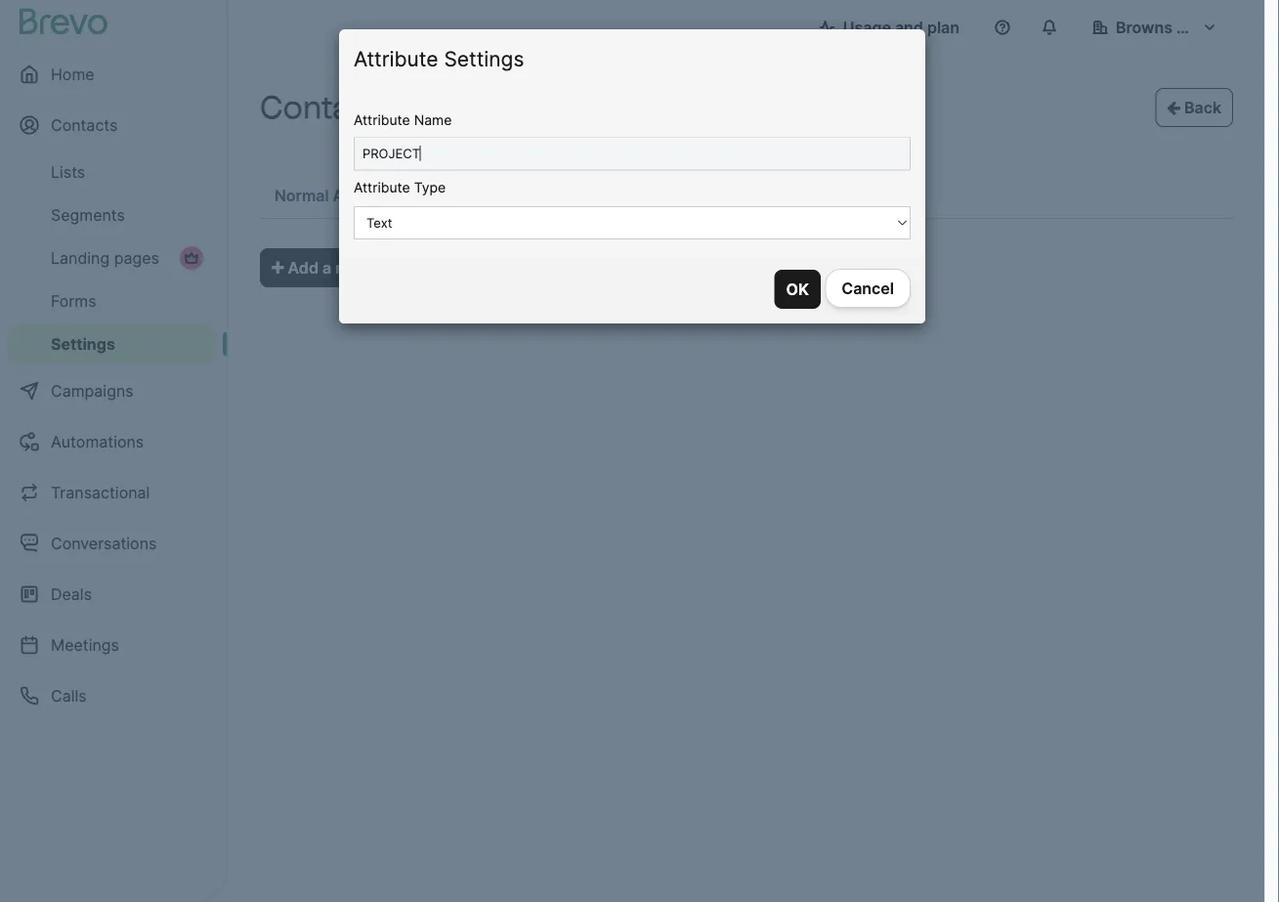 Task type: describe. For each thing, give the bounding box(es) containing it.
plus image
[[272, 260, 284, 276]]

normal
[[275, 186, 329, 205]]

usage and plan
[[844, 18, 960, 37]]

plan
[[928, 18, 960, 37]]

conversations link
[[8, 520, 215, 567]]

cancel
[[842, 278, 895, 298]]

add a new attribute link
[[260, 248, 449, 287]]

landing pages link
[[8, 239, 215, 278]]

left___rvooi image
[[184, 250, 199, 266]]

automations link
[[8, 418, 215, 465]]

normal attributes
[[275, 186, 413, 205]]

transactional for transactional
[[51, 483, 150, 502]]

campaigns link
[[8, 368, 215, 415]]

browns enterprise button
[[1078, 8, 1255, 47]]

attribute settings
[[354, 46, 524, 71]]

usage
[[844, 18, 892, 37]]

transactional link
[[8, 469, 215, 516]]

forms link
[[8, 282, 215, 321]]

calls link
[[8, 673, 215, 720]]

contacts link
[[8, 102, 215, 149]]

conversations
[[51, 534, 157, 553]]

transactional attributes link
[[442, 174, 671, 219]]

attributes for transactional attributes
[[563, 186, 639, 205]]

cancel button
[[826, 269, 911, 308]]

contact attributes
[[260, 88, 534, 126]]

meetings link
[[8, 622, 215, 669]]

home link
[[8, 51, 215, 98]]

usage and plan button
[[804, 8, 976, 47]]

1 horizontal spatial settings
[[444, 46, 524, 71]]

forms
[[51, 291, 96, 310]]

calculated values link
[[671, 174, 854, 219]]

and
[[896, 18, 924, 37]]

new
[[336, 258, 367, 277]]

ok
[[787, 280, 809, 299]]

attributes for contact attributes
[[388, 88, 534, 126]]

landing
[[51, 248, 110, 267]]

a
[[323, 258, 332, 277]]

name
[[414, 111, 452, 128]]

back link
[[1156, 88, 1234, 127]]

meetings
[[51, 636, 119, 655]]

0 horizontal spatial settings
[[51, 334, 115, 353]]



Task type: locate. For each thing, give the bounding box(es) containing it.
attribute left question circle icon
[[354, 179, 410, 196]]

attribute name
[[354, 111, 452, 128]]

calls
[[51, 686, 87, 705]]

attributes
[[388, 88, 534, 126], [333, 186, 409, 205], [563, 186, 639, 205]]

1 attribute from the top
[[354, 46, 439, 71]]

attribute for attribute name
[[354, 111, 410, 128]]

pages
[[114, 248, 159, 267]]

2 attribute from the top
[[354, 111, 410, 128]]

transactional
[[456, 186, 559, 205], [51, 483, 150, 502]]

transactional for transactional attributes
[[456, 186, 559, 205]]

1 vertical spatial settings
[[51, 334, 115, 353]]

1 vertical spatial transactional
[[51, 483, 150, 502]]

settings up the name
[[444, 46, 524, 71]]

0 vertical spatial transactional
[[456, 186, 559, 205]]

segments
[[51, 205, 125, 224]]

transactional attributes
[[456, 186, 643, 205]]

enterprise
[[1177, 18, 1255, 37]]

arrow left image
[[1168, 100, 1181, 115]]

attributes for normal attributes
[[333, 186, 409, 205]]

attribute for attribute settings
[[354, 46, 439, 71]]

question circle image
[[413, 188, 426, 203]]

landing pages
[[51, 248, 159, 267]]

segments link
[[8, 196, 215, 235]]

transactional down automations
[[51, 483, 150, 502]]

attribute
[[371, 258, 437, 277]]

deals link
[[8, 571, 215, 618]]

attribute for attribute type
[[354, 179, 410, 196]]

1 horizontal spatial transactional
[[456, 186, 559, 205]]

values
[[771, 186, 822, 205]]

transactional right the type
[[456, 186, 559, 205]]

None text field
[[354, 137, 911, 171]]

settings link
[[8, 325, 215, 364]]

deals
[[51, 585, 92, 604]]

attribute
[[354, 46, 439, 71], [354, 111, 410, 128], [354, 179, 410, 196]]

lists
[[51, 162, 85, 181]]

0 vertical spatial settings
[[444, 46, 524, 71]]

campaigns
[[51, 381, 134, 400]]

0 horizontal spatial transactional
[[51, 483, 150, 502]]

2 vertical spatial attribute
[[354, 179, 410, 196]]

attribute up contact attributes
[[354, 46, 439, 71]]

calculated
[[686, 186, 767, 205]]

browns enterprise
[[1117, 18, 1255, 37]]

automations
[[51, 432, 144, 451]]

contact
[[260, 88, 380, 126]]

calculated values
[[686, 186, 826, 205]]

add
[[288, 258, 319, 277]]

browns
[[1117, 18, 1173, 37]]

1 vertical spatial attribute
[[354, 111, 410, 128]]

3 attribute from the top
[[354, 179, 410, 196]]

home
[[51, 65, 94, 84]]

add a new attribute
[[284, 258, 437, 277]]

settings down forms
[[51, 334, 115, 353]]

back
[[1181, 98, 1222, 117]]

0 vertical spatial attribute
[[354, 46, 439, 71]]

type
[[414, 179, 446, 196]]

ok button
[[775, 270, 821, 309]]

contacts
[[51, 115, 118, 134]]

lists link
[[8, 153, 215, 192]]

settings
[[444, 46, 524, 71], [51, 334, 115, 353]]

attribute type
[[354, 179, 446, 196]]

normal attributes link
[[260, 174, 441, 219]]

attribute left the name
[[354, 111, 410, 128]]



Task type: vqa. For each thing, say whether or not it's contained in the screenshot.
id associated with SMS Campaigns
no



